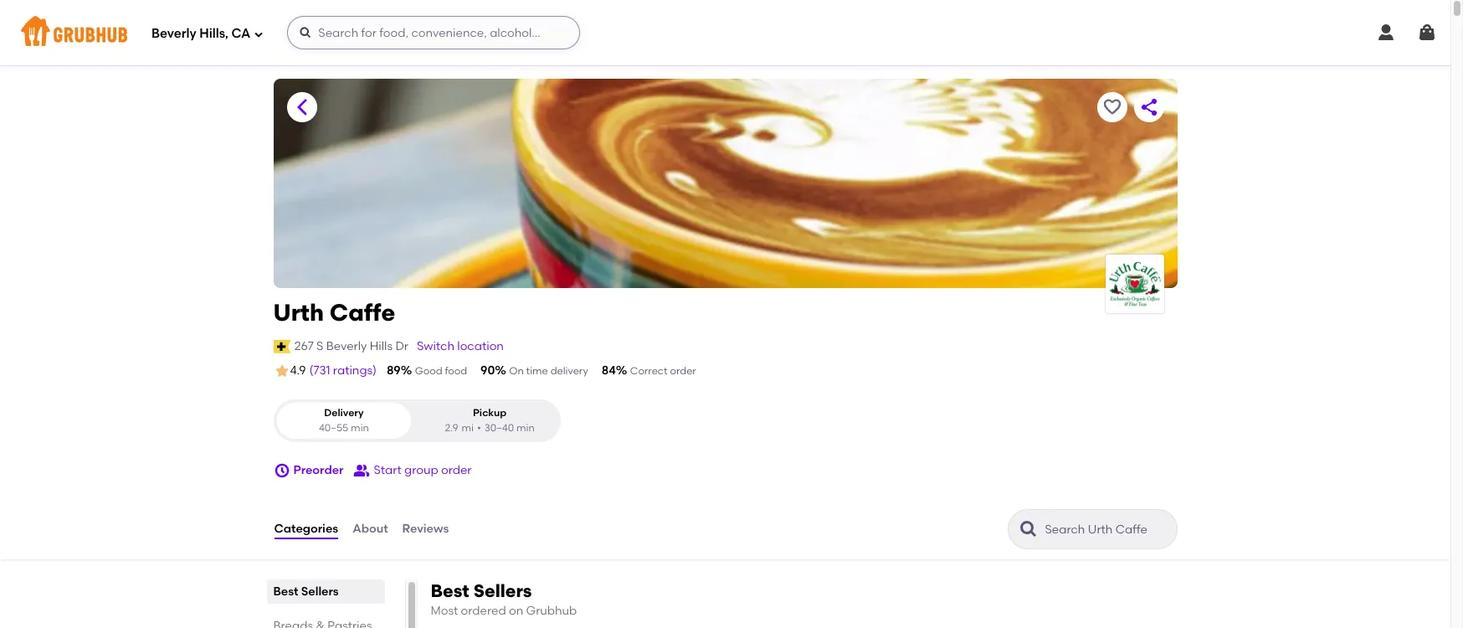 Task type: vqa. For each thing, say whether or not it's contained in the screenshot.


Task type: describe. For each thing, give the bounding box(es) containing it.
about button
[[352, 499, 389, 560]]

caffe
[[330, 298, 396, 327]]

caret left icon image
[[292, 97, 312, 117]]

reviews
[[402, 522, 449, 536]]

beverly inside 267 s beverly hills dr button
[[326, 339, 367, 353]]

s
[[317, 339, 324, 353]]

ca
[[232, 26, 251, 41]]

pickup
[[473, 407, 507, 419]]

best sellers
[[273, 585, 339, 599]]

good
[[415, 365, 443, 377]]

dr
[[396, 339, 409, 353]]

267 s beverly hills dr
[[295, 339, 409, 353]]

start group order button
[[354, 456, 472, 486]]

start
[[374, 463, 402, 477]]

urth
[[273, 298, 324, 327]]

on
[[509, 604, 524, 618]]

(731
[[310, 363, 330, 378]]

location
[[458, 339, 504, 353]]

267
[[295, 339, 314, 353]]

on time delivery
[[509, 365, 589, 377]]

beverly inside the main navigation navigation
[[152, 26, 197, 41]]

40–55
[[319, 422, 349, 434]]

option group containing delivery 40–55 min
[[273, 400, 561, 442]]

save this restaurant image
[[1103, 97, 1123, 117]]

sellers for best sellers most ordered on grubhub
[[474, 580, 532, 601]]

Search for food, convenience, alcohol... search field
[[288, 16, 581, 49]]

categories button
[[273, 499, 339, 560]]

save this restaurant button
[[1098, 92, 1128, 122]]

order inside the start group order button
[[441, 463, 472, 477]]

0 horizontal spatial svg image
[[299, 26, 313, 39]]

correct order
[[630, 365, 697, 377]]

ratings)
[[333, 363, 377, 378]]

hills
[[370, 339, 393, 353]]

delivery
[[324, 407, 364, 419]]

about
[[353, 522, 388, 536]]

correct
[[630, 365, 668, 377]]

group
[[405, 463, 439, 477]]

min inside delivery 40–55 min
[[351, 422, 369, 434]]

urth caffe logo image
[[1106, 258, 1165, 310]]

start group order
[[374, 463, 472, 477]]

89
[[387, 363, 401, 378]]

1 horizontal spatial svg image
[[1418, 23, 1438, 43]]

switch location button
[[416, 337, 505, 356]]

Search Urth Caffe search field
[[1044, 522, 1172, 538]]

time
[[526, 365, 548, 377]]

pickup 2.9 mi • 30–40 min
[[445, 407, 535, 434]]

main navigation navigation
[[0, 0, 1451, 65]]

best for best sellers most ordered on grubhub
[[431, 580, 470, 601]]



Task type: locate. For each thing, give the bounding box(es) containing it.
preorder button
[[273, 456, 344, 486]]

order right correct
[[670, 365, 697, 377]]

switch
[[417, 339, 455, 353]]

subscription pass image
[[273, 340, 290, 353]]

beverly hills, ca
[[152, 26, 251, 41]]

delivery 40–55 min
[[319, 407, 369, 434]]

best sellers tab
[[273, 583, 378, 601]]

svg image
[[1377, 23, 1397, 43], [254, 29, 264, 39], [273, 462, 290, 479]]

best sellers most ordered on grubhub
[[431, 580, 577, 618]]

(731 ratings)
[[310, 363, 377, 378]]

order
[[670, 365, 697, 377], [441, 463, 472, 477]]

delivery
[[551, 365, 589, 377]]

people icon image
[[354, 462, 371, 479]]

beverly up (731 ratings)
[[326, 339, 367, 353]]

0 horizontal spatial min
[[351, 422, 369, 434]]

1 horizontal spatial sellers
[[474, 580, 532, 601]]

2 horizontal spatial svg image
[[1377, 23, 1397, 43]]

best for best sellers
[[273, 585, 299, 599]]

best inside tab
[[273, 585, 299, 599]]

beverly
[[152, 26, 197, 41], [326, 339, 367, 353]]

sellers
[[474, 580, 532, 601], [301, 585, 339, 599]]

min inside pickup 2.9 mi • 30–40 min
[[517, 422, 535, 434]]

2 min from the left
[[517, 422, 535, 434]]

0 vertical spatial order
[[670, 365, 697, 377]]

0 horizontal spatial best
[[273, 585, 299, 599]]

0 horizontal spatial svg image
[[254, 29, 264, 39]]

mi
[[462, 422, 474, 434]]

beverly left hills,
[[152, 26, 197, 41]]

1 horizontal spatial beverly
[[326, 339, 367, 353]]

preorder
[[294, 463, 344, 477]]

categories
[[274, 522, 339, 536]]

sellers up the on on the left bottom
[[474, 580, 532, 601]]

on
[[509, 365, 524, 377]]

svg image inside preorder button
[[273, 462, 290, 479]]

best down categories button
[[273, 585, 299, 599]]

•
[[477, 422, 481, 434]]

1 vertical spatial order
[[441, 463, 472, 477]]

hills,
[[200, 26, 229, 41]]

good food
[[415, 365, 467, 377]]

0 horizontal spatial beverly
[[152, 26, 197, 41]]

2.9
[[445, 422, 459, 434]]

4.9
[[290, 364, 306, 378]]

tab
[[273, 617, 378, 628]]

30–40
[[485, 422, 514, 434]]

best inside 'best sellers most ordered on grubhub'
[[431, 580, 470, 601]]

urth caffe
[[273, 298, 396, 327]]

1 horizontal spatial order
[[670, 365, 697, 377]]

order right group
[[441, 463, 472, 477]]

best up most
[[431, 580, 470, 601]]

best
[[431, 580, 470, 601], [273, 585, 299, 599]]

share icon image
[[1139, 97, 1160, 117]]

min right 30–40
[[517, 422, 535, 434]]

90
[[481, 363, 495, 378]]

svg image
[[1418, 23, 1438, 43], [299, 26, 313, 39]]

option group
[[273, 400, 561, 442]]

267 s beverly hills dr button
[[294, 337, 409, 356]]

grubhub
[[526, 604, 577, 618]]

sellers inside 'best sellers most ordered on grubhub'
[[474, 580, 532, 601]]

search icon image
[[1019, 519, 1039, 539]]

84
[[602, 363, 616, 378]]

food
[[445, 365, 467, 377]]

1 horizontal spatial svg image
[[273, 462, 290, 479]]

1 vertical spatial beverly
[[326, 339, 367, 353]]

0 horizontal spatial sellers
[[301, 585, 339, 599]]

star icon image
[[273, 363, 290, 379]]

switch location
[[417, 339, 504, 353]]

0 horizontal spatial order
[[441, 463, 472, 477]]

1 horizontal spatial min
[[517, 422, 535, 434]]

0 vertical spatial beverly
[[152, 26, 197, 41]]

reviews button
[[402, 499, 450, 560]]

ordered
[[461, 604, 506, 618]]

min
[[351, 422, 369, 434], [517, 422, 535, 434]]

sellers for best sellers
[[301, 585, 339, 599]]

most
[[431, 604, 458, 618]]

sellers inside best sellers tab
[[301, 585, 339, 599]]

min down the delivery
[[351, 422, 369, 434]]

1 min from the left
[[351, 422, 369, 434]]

sellers down categories button
[[301, 585, 339, 599]]

1 horizontal spatial best
[[431, 580, 470, 601]]



